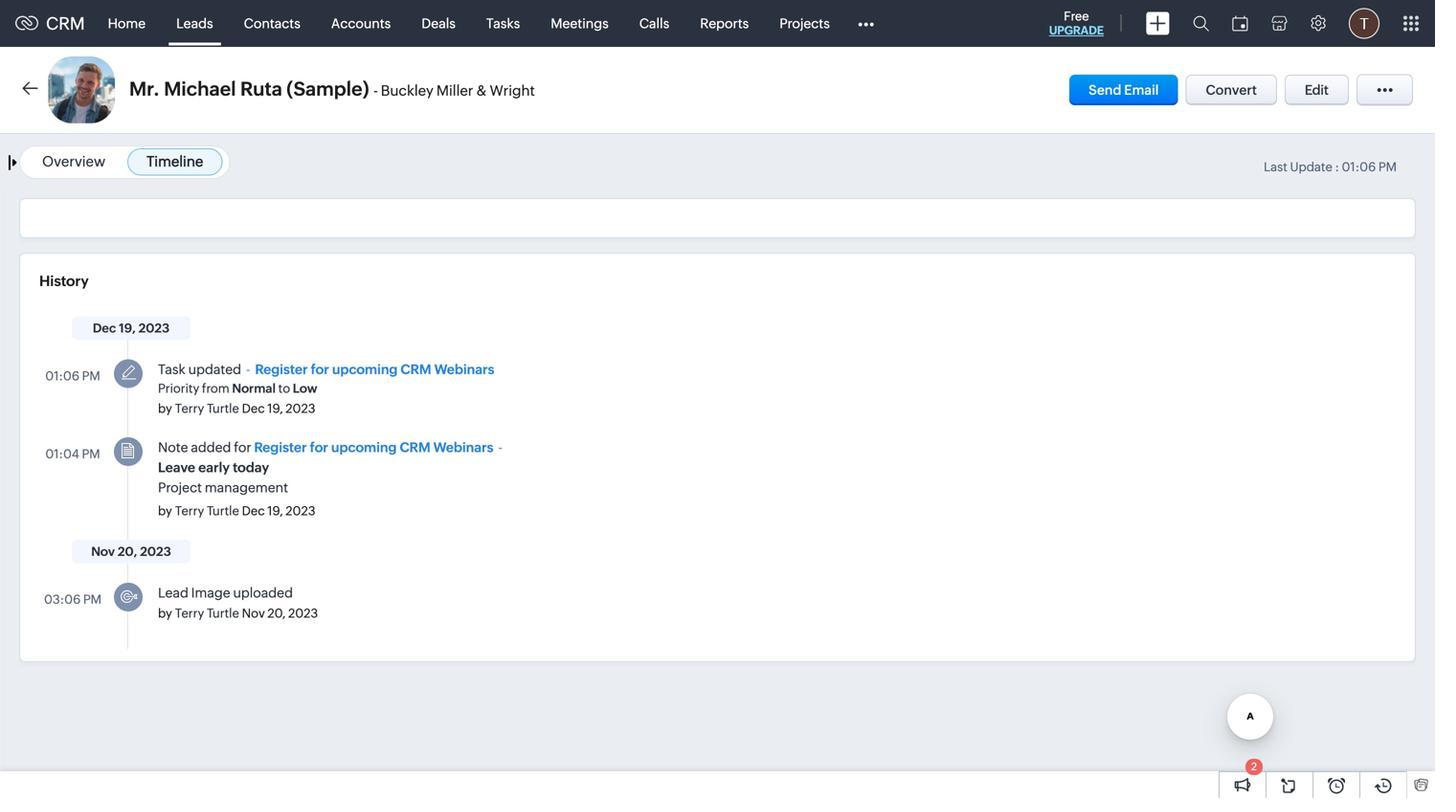 Task type: describe. For each thing, give the bounding box(es) containing it.
dec inside task updated - register for upcoming crm webinars priority from normal to low by terry turtle dec 19, 2023
[[242, 402, 265, 416]]

profile image
[[1349, 8, 1380, 39]]

last update : 01:06 pm
[[1264, 160, 1397, 174]]

crm for -
[[400, 440, 430, 455]]

lead
[[158, 585, 188, 601]]

normal
[[232, 382, 276, 396]]

home
[[108, 16, 146, 31]]

search element
[[1181, 0, 1221, 47]]

upcoming for to
[[332, 362, 398, 377]]

terry inside note added for register for upcoming crm webinars - leave early today project management by terry turtle dec 19, 2023
[[175, 504, 204, 518]]

leave
[[158, 460, 195, 475]]

overview link
[[42, 153, 105, 170]]

leads link
[[161, 0, 228, 46]]

meetings
[[551, 16, 609, 31]]

(sample)
[[286, 78, 369, 100]]

task updated - register for upcoming crm webinars priority from normal to low by terry turtle dec 19, 2023
[[158, 362, 494, 416]]

uploaded
[[233, 585, 293, 601]]

projects
[[780, 16, 830, 31]]

calendar image
[[1232, 16, 1248, 31]]

0 vertical spatial register for upcoming crm webinars link
[[255, 362, 494, 377]]

tasks link
[[471, 0, 535, 46]]

1 vertical spatial register for upcoming crm webinars link
[[254, 440, 494, 455]]

timeline link
[[146, 153, 203, 170]]

by inside task updated - register for upcoming crm webinars priority from normal to low by terry turtle dec 19, 2023
[[158, 402, 172, 416]]

01:04
[[45, 447, 79, 461]]

reports
[[700, 16, 749, 31]]

register for today
[[254, 440, 307, 455]]

wright
[[490, 82, 535, 99]]

to
[[278, 382, 290, 396]]

mr. michael ruta (sample) - buckley miller & wright
[[129, 78, 535, 100]]

:
[[1335, 160, 1339, 174]]

webinars for to
[[434, 362, 494, 377]]

create menu image
[[1146, 12, 1170, 35]]

added
[[191, 440, 231, 455]]

03:06
[[44, 593, 81, 607]]

19, inside note added for register for upcoming crm webinars - leave early today project management by terry turtle dec 19, 2023
[[267, 504, 283, 518]]

michael
[[164, 78, 236, 100]]

by inside the "lead image uploaded by terry turtle nov 20, 2023"
[[158, 607, 172, 621]]

2023 up lead
[[140, 545, 171, 559]]

pm for lead image uploaded
[[83, 593, 101, 607]]

accounts link
[[316, 0, 406, 46]]

pm for task updated
[[82, 369, 100, 383]]

update
[[1290, 160, 1333, 174]]

edit button
[[1285, 75, 1349, 105]]

from
[[202, 382, 230, 396]]

task
[[158, 362, 186, 377]]

upgrade
[[1049, 24, 1104, 37]]

- inside mr. michael ruta (sample) - buckley miller & wright
[[373, 82, 378, 99]]

free
[[1064, 9, 1089, 23]]

0 vertical spatial 01:06
[[1342, 160, 1376, 174]]

early
[[198, 460, 230, 475]]

calls link
[[624, 0, 685, 46]]

free upgrade
[[1049, 9, 1104, 37]]

email
[[1124, 82, 1159, 98]]

for up today at bottom
[[234, 440, 251, 455]]

profile element
[[1338, 0, 1391, 46]]

lead image uploaded by terry turtle nov 20, 2023
[[158, 585, 318, 621]]

last
[[1264, 160, 1288, 174]]

for for to
[[311, 362, 329, 377]]

project
[[158, 480, 202, 495]]

miller
[[436, 82, 473, 99]]



Task type: vqa. For each thing, say whether or not it's contained in the screenshot.
layout
no



Task type: locate. For each thing, give the bounding box(es) containing it.
nov 20, 2023
[[91, 545, 171, 559]]

send email
[[1089, 82, 1159, 98]]

0 vertical spatial 20,
[[118, 545, 137, 559]]

register up to in the top left of the page
[[255, 362, 308, 377]]

- inside note added for register for upcoming crm webinars - leave early today project management by terry turtle dec 19, 2023
[[498, 440, 502, 455]]

create menu element
[[1135, 0, 1181, 46]]

0 horizontal spatial -
[[246, 362, 250, 377]]

1 vertical spatial 19,
[[267, 402, 283, 416]]

1 vertical spatial turtle
[[207, 504, 239, 518]]

1 vertical spatial dec
[[242, 402, 265, 416]]

crm
[[46, 14, 85, 33], [401, 362, 431, 377], [400, 440, 430, 455]]

1 vertical spatial upcoming
[[331, 440, 397, 455]]

1 by from the top
[[158, 402, 172, 416]]

0 vertical spatial upcoming
[[332, 362, 398, 377]]

home link
[[92, 0, 161, 46]]

2 vertical spatial dec
[[242, 504, 265, 518]]

search image
[[1193, 15, 1209, 32]]

crm for priority
[[401, 362, 431, 377]]

0 vertical spatial crm
[[46, 14, 85, 33]]

dec inside note added for register for upcoming crm webinars - leave early today project management by terry turtle dec 19, 2023
[[242, 504, 265, 518]]

terry inside task updated - register for upcoming crm webinars priority from normal to low by terry turtle dec 19, 2023
[[175, 402, 204, 416]]

0 vertical spatial turtle
[[207, 402, 239, 416]]

2023 down management
[[286, 504, 315, 518]]

low
[[293, 382, 317, 396]]

priority
[[158, 382, 199, 396]]

3 by from the top
[[158, 607, 172, 621]]

webinars
[[434, 362, 494, 377], [433, 440, 494, 455]]

upcoming inside note added for register for upcoming crm webinars - leave early today project management by terry turtle dec 19, 2023
[[331, 440, 397, 455]]

send
[[1089, 82, 1122, 98]]

by down lead
[[158, 607, 172, 621]]

2023 down low
[[286, 402, 315, 416]]

upcoming inside task updated - register for upcoming crm webinars priority from normal to low by terry turtle dec 19, 2023
[[332, 362, 398, 377]]

2023
[[138, 321, 170, 336], [286, 402, 315, 416], [286, 504, 315, 518], [140, 545, 171, 559], [288, 607, 318, 621]]

turtle inside task updated - register for upcoming crm webinars priority from normal to low by terry turtle dec 19, 2023
[[207, 402, 239, 416]]

deals link
[[406, 0, 471, 46]]

2 by from the top
[[158, 504, 172, 518]]

1 vertical spatial nov
[[242, 607, 265, 621]]

Other Modules field
[[845, 8, 886, 39]]

terry down the project
[[175, 504, 204, 518]]

dec up 01:06 pm
[[93, 321, 116, 336]]

image
[[191, 585, 230, 601]]

today
[[233, 460, 269, 475]]

dec
[[93, 321, 116, 336], [242, 402, 265, 416], [242, 504, 265, 518]]

1 turtle from the top
[[207, 402, 239, 416]]

2023 inside the "lead image uploaded by terry turtle nov 20, 2023"
[[288, 607, 318, 621]]

turtle inside the "lead image uploaded by terry turtle nov 20, 2023"
[[207, 607, 239, 621]]

webinars for today
[[433, 440, 494, 455]]

pm right :
[[1379, 160, 1397, 174]]

register up today at bottom
[[254, 440, 307, 455]]

3 turtle from the top
[[207, 607, 239, 621]]

deals
[[422, 16, 456, 31]]

01:06
[[1342, 160, 1376, 174], [45, 369, 79, 383]]

0 vertical spatial 19,
[[119, 321, 136, 336]]

3 terry from the top
[[175, 607, 204, 621]]

1 vertical spatial webinars
[[433, 440, 494, 455]]

turtle down 'image'
[[207, 607, 239, 621]]

by down the project
[[158, 504, 172, 518]]

2 vertical spatial crm
[[400, 440, 430, 455]]

nov inside the "lead image uploaded by terry turtle nov 20, 2023"
[[242, 607, 265, 621]]

03:06 pm
[[44, 593, 101, 607]]

reports link
[[685, 0, 764, 46]]

webinars inside task updated - register for upcoming crm webinars priority from normal to low by terry turtle dec 19, 2023
[[434, 362, 494, 377]]

turtle down management
[[207, 504, 239, 518]]

1 horizontal spatial -
[[373, 82, 378, 99]]

terry down lead
[[175, 607, 204, 621]]

0 vertical spatial -
[[373, 82, 378, 99]]

2 vertical spatial by
[[158, 607, 172, 621]]

nov up 03:06 pm
[[91, 545, 115, 559]]

0 vertical spatial dec
[[93, 321, 116, 336]]

nov down uploaded
[[242, 607, 265, 621]]

timeline
[[146, 153, 203, 170]]

1 vertical spatial 01:06
[[45, 369, 79, 383]]

management
[[205, 480, 288, 495]]

dec down management
[[242, 504, 265, 518]]

0 vertical spatial terry
[[175, 402, 204, 416]]

pm for note added for
[[82, 447, 100, 461]]

1 terry from the top
[[175, 402, 204, 416]]

2 vertical spatial turtle
[[207, 607, 239, 621]]

2023 down uploaded
[[288, 607, 318, 621]]

meetings link
[[535, 0, 624, 46]]

0 horizontal spatial 20,
[[118, 545, 137, 559]]

19, inside task updated - register for upcoming crm webinars priority from normal to low by terry turtle dec 19, 2023
[[267, 402, 283, 416]]

terry inside the "lead image uploaded by terry turtle nov 20, 2023"
[[175, 607, 204, 621]]

register for upcoming crm webinars link
[[255, 362, 494, 377], [254, 440, 494, 455]]

convert button
[[1186, 75, 1277, 105]]

convert
[[1206, 82, 1257, 98]]

01:06 pm
[[45, 369, 100, 383]]

1 horizontal spatial 01:06
[[1342, 160, 1376, 174]]

19,
[[119, 321, 136, 336], [267, 402, 283, 416], [267, 504, 283, 518]]

pm down dec 19, 2023
[[82, 369, 100, 383]]

tasks
[[486, 16, 520, 31]]

0 vertical spatial nov
[[91, 545, 115, 559]]

edit
[[1305, 82, 1329, 98]]

crm link
[[15, 14, 85, 33]]

1 horizontal spatial nov
[[242, 607, 265, 621]]

0 vertical spatial by
[[158, 402, 172, 416]]

0 vertical spatial webinars
[[434, 362, 494, 377]]

crm inside note added for register for upcoming crm webinars - leave early today project management by terry turtle dec 19, 2023
[[400, 440, 430, 455]]

20, inside the "lead image uploaded by terry turtle nov 20, 2023"
[[267, 607, 286, 621]]

01:04 pm
[[45, 447, 100, 461]]

turtle inside note added for register for upcoming crm webinars - leave early today project management by terry turtle dec 19, 2023
[[207, 504, 239, 518]]

buckley
[[381, 82, 434, 99]]

for down task updated - register for upcoming crm webinars priority from normal to low by terry turtle dec 19, 2023
[[310, 440, 328, 455]]

register inside task updated - register for upcoming crm webinars priority from normal to low by terry turtle dec 19, 2023
[[255, 362, 308, 377]]

mr.
[[129, 78, 160, 100]]

terry down priority
[[175, 402, 204, 416]]

pm
[[1379, 160, 1397, 174], [82, 369, 100, 383], [82, 447, 100, 461], [83, 593, 101, 607]]

dec down normal
[[242, 402, 265, 416]]

pm right 03:06
[[83, 593, 101, 607]]

for for today
[[310, 440, 328, 455]]

by inside note added for register for upcoming crm webinars - leave early today project management by terry turtle dec 19, 2023
[[158, 504, 172, 518]]

2 vertical spatial 19,
[[267, 504, 283, 518]]

register
[[255, 362, 308, 377], [254, 440, 307, 455]]

upcoming for today
[[331, 440, 397, 455]]

1 vertical spatial by
[[158, 504, 172, 518]]

1 vertical spatial 20,
[[267, 607, 286, 621]]

terry
[[175, 402, 204, 416], [175, 504, 204, 518], [175, 607, 204, 621]]

updated
[[188, 362, 241, 377]]

0 horizontal spatial 01:06
[[45, 369, 79, 383]]

upcoming
[[332, 362, 398, 377], [331, 440, 397, 455]]

contacts
[[244, 16, 300, 31]]

register for upcoming crm webinars link up low
[[255, 362, 494, 377]]

2
[[1251, 761, 1257, 773]]

register for upcoming crm webinars link down task updated - register for upcoming crm webinars priority from normal to low by terry turtle dec 19, 2023
[[254, 440, 494, 455]]

note added for register for upcoming crm webinars - leave early today project management by terry turtle dec 19, 2023
[[158, 440, 502, 518]]

2 vertical spatial -
[[498, 440, 502, 455]]

send email button
[[1070, 75, 1178, 105]]

turtle
[[207, 402, 239, 416], [207, 504, 239, 518], [207, 607, 239, 621]]

1 vertical spatial register
[[254, 440, 307, 455]]

dec 19, 2023
[[93, 321, 170, 336]]

for up low
[[311, 362, 329, 377]]

crm inside task updated - register for upcoming crm webinars priority from normal to low by terry turtle dec 19, 2023
[[401, 362, 431, 377]]

2 terry from the top
[[175, 504, 204, 518]]

2023 up task
[[138, 321, 170, 336]]

01:06 right :
[[1342, 160, 1376, 174]]

overview
[[42, 153, 105, 170]]

1 vertical spatial terry
[[175, 504, 204, 518]]

register inside note added for register for upcoming crm webinars - leave early today project management by terry turtle dec 19, 2023
[[254, 440, 307, 455]]

0 vertical spatial register
[[255, 362, 308, 377]]

for inside task updated - register for upcoming crm webinars priority from normal to low by terry turtle dec 19, 2023
[[311, 362, 329, 377]]

calls
[[639, 16, 669, 31]]

webinars inside note added for register for upcoming crm webinars - leave early today project management by terry turtle dec 19, 2023
[[433, 440, 494, 455]]

-
[[373, 82, 378, 99], [246, 362, 250, 377], [498, 440, 502, 455]]

history
[[39, 273, 89, 290]]

leads
[[176, 16, 213, 31]]

01:06 up 01:04
[[45, 369, 79, 383]]

pm right 01:04
[[82, 447, 100, 461]]

projects link
[[764, 0, 845, 46]]

&
[[476, 82, 487, 99]]

ruta
[[240, 78, 282, 100]]

20,
[[118, 545, 137, 559], [267, 607, 286, 621]]

1 horizontal spatial 20,
[[267, 607, 286, 621]]

nov
[[91, 545, 115, 559], [242, 607, 265, 621]]

2023 inside task updated - register for upcoming crm webinars priority from normal to low by terry turtle dec 19, 2023
[[286, 402, 315, 416]]

1 vertical spatial -
[[246, 362, 250, 377]]

by
[[158, 402, 172, 416], [158, 504, 172, 518], [158, 607, 172, 621]]

2 turtle from the top
[[207, 504, 239, 518]]

2023 inside note added for register for upcoming crm webinars - leave early today project management by terry turtle dec 19, 2023
[[286, 504, 315, 518]]

contacts link
[[228, 0, 316, 46]]

0 horizontal spatial nov
[[91, 545, 115, 559]]

for
[[311, 362, 329, 377], [234, 440, 251, 455], [310, 440, 328, 455]]

2 vertical spatial terry
[[175, 607, 204, 621]]

register for to
[[255, 362, 308, 377]]

turtle down from
[[207, 402, 239, 416]]

note
[[158, 440, 188, 455]]

by down priority
[[158, 402, 172, 416]]

1 vertical spatial crm
[[401, 362, 431, 377]]

accounts
[[331, 16, 391, 31]]

- inside task updated - register for upcoming crm webinars priority from normal to low by terry turtle dec 19, 2023
[[246, 362, 250, 377]]

2 horizontal spatial -
[[498, 440, 502, 455]]



